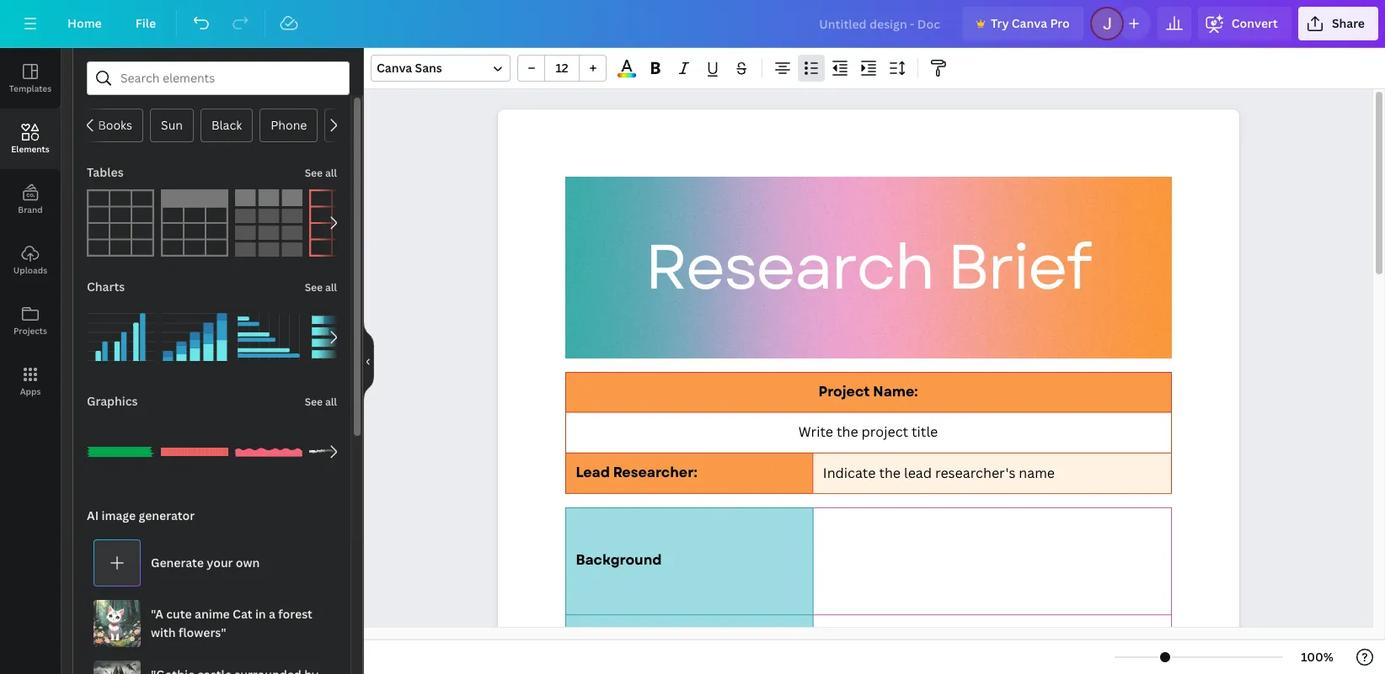 Task type: vqa. For each thing, say whether or not it's contained in the screenshot.
review,
no



Task type: locate. For each thing, give the bounding box(es) containing it.
1 vertical spatial all
[[325, 281, 337, 295]]

Research Brief text field
[[498, 110, 1239, 675]]

uploads button
[[0, 230, 61, 291]]

1 see from the top
[[305, 166, 323, 180]]

1 horizontal spatial canva
[[1012, 15, 1047, 31]]

see for charts
[[305, 281, 323, 295]]

side panel tab list
[[0, 48, 61, 412]]

playful decorative wavy banner image
[[235, 419, 302, 486]]

brief
[[947, 222, 1090, 313]]

2 vertical spatial see all button
[[303, 385, 339, 419]]

2 see all from the top
[[305, 281, 337, 295]]

3 add this table to the canvas image from the left
[[235, 190, 302, 257]]

wanted posters
[[336, 117, 425, 133]]

templates button
[[0, 48, 61, 109]]

see all for charts
[[305, 281, 337, 295]]

3 all from the top
[[325, 395, 337, 410]]

2 vertical spatial see all
[[305, 395, 337, 410]]

main menu bar
[[0, 0, 1385, 48]]

black
[[211, 117, 242, 133]]

0 vertical spatial canva
[[1012, 15, 1047, 31]]

1 all from the top
[[325, 166, 337, 180]]

see for graphics
[[305, 395, 323, 410]]

share
[[1332, 15, 1365, 31]]

forest
[[278, 607, 313, 623]]

try
[[991, 15, 1009, 31]]

with
[[151, 625, 176, 641]]

2 see all button from the top
[[303, 270, 339, 304]]

100%
[[1301, 650, 1334, 666]]

try canva pro button
[[962, 7, 1083, 40]]

generate your own
[[151, 555, 260, 571]]

phone button
[[260, 109, 318, 142]]

share button
[[1298, 7, 1378, 40]]

1 vertical spatial see all button
[[303, 270, 339, 304]]

2 vertical spatial all
[[325, 395, 337, 410]]

a
[[269, 607, 275, 623]]

1 see all button from the top
[[303, 156, 339, 190]]

elements button
[[0, 109, 61, 169]]

research brief
[[644, 222, 1090, 313]]

playful decorative ribbon banner image
[[87, 419, 154, 486]]

0 vertical spatial see all button
[[303, 156, 339, 190]]

2 vertical spatial see
[[305, 395, 323, 410]]

0 horizontal spatial canva
[[377, 60, 412, 76]]

apps
[[20, 386, 41, 398]]

your
[[207, 555, 233, 571]]

1 vertical spatial see all
[[305, 281, 337, 295]]

2 all from the top
[[325, 281, 337, 295]]

canva left sans
[[377, 60, 412, 76]]

see all for graphics
[[305, 395, 337, 410]]

canva right try
[[1012, 15, 1047, 31]]

see all
[[305, 166, 337, 180], [305, 281, 337, 295], [305, 395, 337, 410]]

file button
[[122, 7, 170, 40]]

"a cute anime cat in a forest with flowers"
[[151, 607, 313, 641]]

3 see all button from the top
[[303, 385, 339, 419]]

all
[[325, 166, 337, 180], [325, 281, 337, 295], [325, 395, 337, 410]]

3 see from the top
[[305, 395, 323, 410]]

1 vertical spatial canva
[[377, 60, 412, 76]]

0 vertical spatial all
[[325, 166, 337, 180]]

sans
[[415, 60, 442, 76]]

home
[[67, 15, 102, 31]]

0 vertical spatial see
[[305, 166, 323, 180]]

ai
[[87, 508, 99, 524]]

add this table to the canvas image
[[87, 190, 154, 257], [161, 190, 228, 257], [235, 190, 302, 257], [309, 190, 377, 257]]

try canva pro
[[991, 15, 1070, 31]]

"a
[[151, 607, 163, 623]]

own
[[236, 555, 260, 571]]

uploads
[[13, 265, 47, 276]]

2 see from the top
[[305, 281, 323, 295]]

group
[[517, 55, 607, 82], [87, 294, 154, 372], [161, 294, 228, 372], [235, 294, 302, 372], [309, 304, 377, 372], [87, 409, 154, 486], [161, 419, 228, 486], [235, 419, 302, 486], [309, 419, 377, 486]]

see for tables
[[305, 166, 323, 180]]

see
[[305, 166, 323, 180], [305, 281, 323, 295], [305, 395, 323, 410]]

brand
[[18, 204, 43, 216]]

graphics
[[87, 393, 138, 410]]

see all button
[[303, 156, 339, 190], [303, 270, 339, 304], [303, 385, 339, 419]]

1 vertical spatial see
[[305, 281, 323, 295]]

0 vertical spatial see all
[[305, 166, 337, 180]]

3 see all from the top
[[305, 395, 337, 410]]

research
[[644, 222, 933, 313]]

books
[[98, 117, 132, 133]]

1 see all from the top
[[305, 166, 337, 180]]

sun
[[161, 117, 183, 133]]

tables
[[87, 164, 124, 180]]

canva
[[1012, 15, 1047, 31], [377, 60, 412, 76]]

anime
[[195, 607, 230, 623]]



Task type: describe. For each thing, give the bounding box(es) containing it.
convert button
[[1198, 7, 1292, 40]]

Design title text field
[[806, 7, 955, 40]]

home link
[[54, 7, 115, 40]]

tables button
[[85, 156, 125, 190]]

1 add this table to the canvas image from the left
[[87, 190, 154, 257]]

canva sans
[[377, 60, 442, 76]]

ai image generator
[[87, 508, 195, 524]]

torn paper banner with space for text image
[[309, 419, 377, 486]]

image
[[101, 508, 136, 524]]

convert
[[1232, 15, 1278, 31]]

see all button for graphics
[[303, 385, 339, 419]]

brand button
[[0, 169, 61, 230]]

color range image
[[618, 73, 636, 78]]

– – number field
[[550, 60, 574, 76]]

Search elements search field
[[120, 62, 316, 94]]

graphics button
[[85, 385, 140, 419]]

apps button
[[0, 351, 61, 412]]

all for tables
[[325, 166, 337, 180]]

phone
[[271, 117, 307, 133]]

charts
[[87, 279, 125, 295]]

cat
[[233, 607, 252, 623]]

canva inside button
[[1012, 15, 1047, 31]]

2 add this table to the canvas image from the left
[[161, 190, 228, 257]]

generator
[[139, 508, 195, 524]]

see all button for tables
[[303, 156, 339, 190]]

books button
[[87, 109, 143, 142]]

easter banner image
[[161, 419, 228, 486]]

projects button
[[0, 291, 61, 351]]

in
[[255, 607, 266, 623]]

pro
[[1050, 15, 1070, 31]]

canva inside popup button
[[377, 60, 412, 76]]

file
[[135, 15, 156, 31]]

wanted posters button
[[325, 109, 436, 142]]

hide image
[[363, 321, 374, 402]]

flowers"
[[179, 625, 226, 641]]

4 add this table to the canvas image from the left
[[309, 190, 377, 257]]

elements
[[11, 143, 49, 155]]

see all for tables
[[305, 166, 337, 180]]

sun button
[[150, 109, 194, 142]]

templates
[[9, 83, 52, 94]]

charts button
[[85, 270, 127, 304]]

all for graphics
[[325, 395, 337, 410]]

posters
[[382, 117, 425, 133]]

canva sans button
[[371, 55, 511, 82]]

see all button for charts
[[303, 270, 339, 304]]

projects
[[13, 325, 47, 337]]

black button
[[200, 109, 253, 142]]

cute
[[166, 607, 192, 623]]

100% button
[[1290, 645, 1345, 672]]

generate
[[151, 555, 204, 571]]

wanted
[[336, 117, 379, 133]]

all for charts
[[325, 281, 337, 295]]



